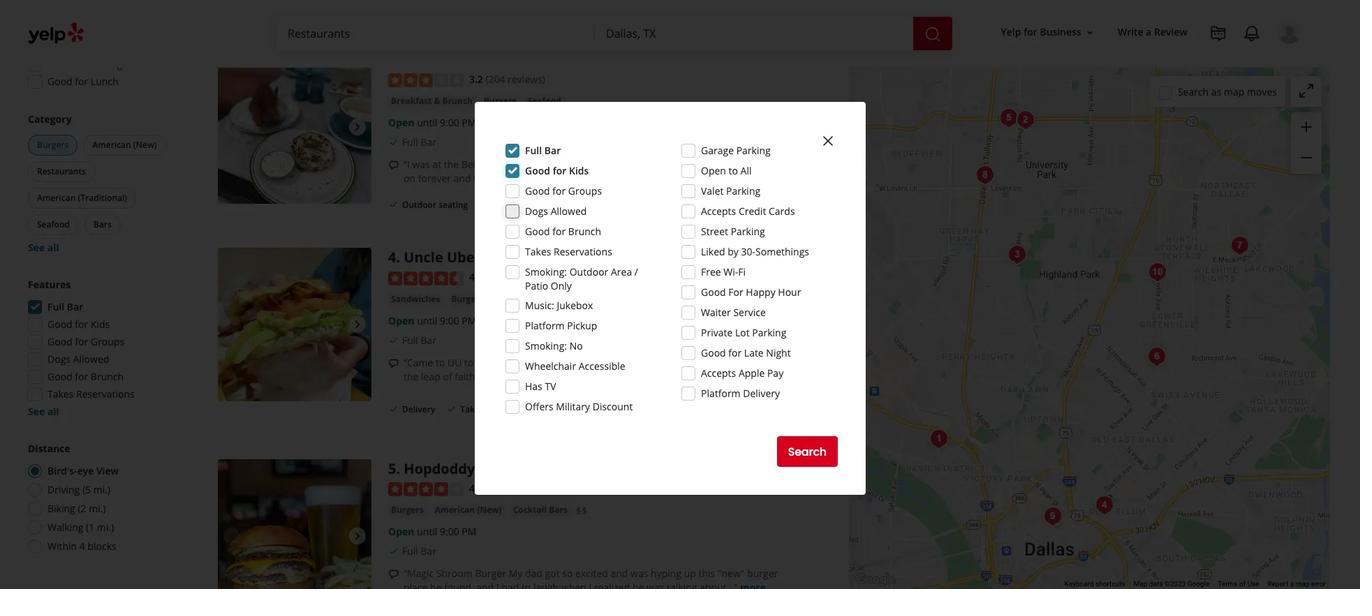 Task type: describe. For each thing, give the bounding box(es) containing it.
open for hopdoddy burger bar
[[388, 525, 415, 539]]

until for uncle
[[417, 314, 438, 327]]

were inside "came to uu to get my burger on ! the reviews on yelp were very promising and i took the leap of faith . upon walking in ( the discreet door) , you get a bar ,…"
[[656, 356, 678, 369]]

1 seating from the top
[[439, 1, 468, 13]]

0 vertical spatial burger
[[479, 460, 526, 478]]

dogs allowed inside group
[[47, 353, 109, 366]]

had
[[502, 581, 519, 590]]

cocktail bars link
[[510, 504, 571, 518]]

forever
[[418, 172, 451, 185]]

map for moves
[[1224, 85, 1245, 98]]

dogs allowed inside search dialog
[[525, 205, 587, 218]]

hour
[[778, 286, 801, 299]]

takes reservations inside group
[[47, 388, 135, 401]]

2 vertical spatial of
[[1240, 581, 1246, 588]]

(2
[[78, 502, 86, 515]]

group containing features
[[24, 278, 173, 419]]

1 vertical spatial get
[[672, 370, 686, 383]]

discreet
[[582, 370, 618, 383]]

kids inside group
[[91, 318, 110, 331]]

rodeo goat image
[[925, 425, 953, 453]]

view
[[96, 465, 119, 478]]

platform for platform delivery
[[701, 387, 741, 400]]

2 at from the left
[[618, 158, 627, 171]]

report a map error link
[[1268, 581, 1326, 588]]

accepts credit cards
[[701, 205, 795, 218]]

next image
[[349, 118, 366, 135]]

bar down the features
[[67, 300, 83, 314]]

bar up "magic
[[421, 545, 437, 558]]

offers military discount
[[525, 400, 633, 414]]

"came to uu to get my burger on ! the reviews on yelp were very promising and i took the leap of faith . upon walking in ( the discreet door) , you get a bar ,…"
[[404, 356, 797, 383]]

the inside "i was at the bellagio this last weekend and ate at sadelles. the line for breakfast went on forever and there was over an hour wait. there were ten of us…"
[[672, 158, 689, 171]]

open to all
[[701, 164, 752, 177]]

walking
[[511, 370, 545, 383]]

0 vertical spatial american (new) button
[[83, 135, 166, 156]]

slideshow element for 3
[[218, 50, 372, 204]]

sandwiches
[[391, 293, 440, 305]]

good for happy hour
[[701, 286, 801, 299]]

to left uu
[[436, 356, 445, 369]]

(5
[[82, 483, 91, 497]]

happy
[[746, 286, 776, 299]]

to right uu
[[465, 356, 474, 369]]

uncle uber's image
[[1091, 491, 1119, 519]]

burger inside "magic shroom burger  my dad got so excited and was hyping up this "new" burger place he found, and i had to laugh when i realized he was talking about…"
[[475, 567, 506, 581]]

burgers down category
[[37, 139, 69, 151]]

0 horizontal spatial the
[[404, 370, 419, 383]]

weekend
[[538, 158, 579, 171]]

sandwiches link
[[388, 293, 443, 307]]

good for kids inside search dialog
[[525, 164, 589, 177]]

life's good bar & grill image
[[1144, 258, 1172, 286]]

was left over
[[501, 172, 518, 185]]

1 vertical spatial american (new) button
[[432, 504, 505, 518]]

keyboard shortcuts button
[[1065, 580, 1126, 590]]

music:
[[525, 299, 555, 312]]

credit
[[739, 205, 767, 218]]

uncle uber's link
[[404, 248, 491, 267]]

private lot parking
[[701, 326, 787, 339]]

1 at from the left
[[433, 158, 442, 171]]

16 speech v2 image for burger
[[388, 569, 400, 581]]

i inside "came to uu to get my burger on ! the reviews on yelp were very promising and i took the leap of faith . upon walking in ( the discreet door) , you get a bar ,…"
[[771, 356, 774, 369]]

seafood for the topmost seafood button
[[528, 95, 561, 107]]

valet
[[701, 184, 724, 198]]

by
[[728, 245, 739, 258]]

brunch inside 'button'
[[443, 95, 473, 107]]

breakfast & brunch button
[[388, 94, 476, 108]]

alamo club image
[[1143, 343, 1171, 371]]

search for search
[[788, 444, 827, 460]]

seafood for seafood button within group
[[37, 219, 70, 231]]

"new"
[[718, 567, 745, 581]]

all for category
[[47, 241, 59, 254]]

garage parking
[[701, 144, 771, 157]]

american for top american (new) button
[[92, 139, 131, 151]]

0 horizontal spatial bars button
[[84, 214, 121, 235]]

until for sadelle's
[[417, 116, 438, 129]]

uncle uber's image
[[218, 248, 372, 402]]

about…"
[[700, 581, 738, 590]]

zoom in image
[[1299, 119, 1315, 135]]

search dialog
[[0, 0, 1361, 590]]

parking for street parking
[[731, 225, 765, 238]]

bars inside bars link
[[495, 293, 514, 305]]

kids inside search dialog
[[569, 164, 589, 177]]

3
[[388, 50, 396, 69]]

for inside 'button'
[[1024, 25, 1038, 39]]

30-
[[741, 245, 756, 258]]

16 chevron down v2 image
[[1085, 27, 1096, 38]]

offers for offers takeout
[[47, 22, 76, 36]]

apple
[[739, 367, 765, 380]]

notifications image
[[1244, 25, 1261, 42]]

within 4 blocks
[[47, 540, 116, 553]]

hillside tavern image
[[1226, 232, 1254, 259]]

pm for hopdoddy
[[462, 525, 477, 539]]

was right "i
[[412, 158, 430, 171]]

1 horizontal spatial 4
[[388, 248, 396, 267]]

outdoor up good for lunch
[[47, 57, 86, 71]]

good for dinner
[[47, 40, 122, 53]]

2 horizontal spatial on
[[619, 356, 631, 369]]

ate
[[601, 158, 616, 171]]

good for lunch
[[47, 75, 118, 88]]

allowed inside group
[[73, 353, 109, 366]]

0 horizontal spatial get
[[476, 356, 491, 369]]

smoking: for smoking: no
[[525, 339, 567, 353]]

(new) for top american (new) button
[[133, 139, 157, 151]]

was left hyping
[[631, 567, 648, 581]]

this inside "magic shroom burger  my dad got so excited and was hyping up this "new" burger place he found, and i had to laugh when i realized he was talking about…"
[[699, 567, 715, 581]]

street
[[701, 225, 729, 238]]

2 seating from the top
[[439, 199, 468, 211]]

accepts apple pay
[[701, 367, 784, 380]]

good for brunch inside search dialog
[[525, 225, 601, 238]]

chip's old fashioned hamburgers image
[[971, 161, 999, 189]]

1 vertical spatial hopdoddy burger bar image
[[218, 460, 372, 590]]

©2023
[[1165, 581, 1186, 588]]

1 horizontal spatial on
[[543, 356, 555, 369]]

yelp for business button
[[996, 20, 1102, 45]]

(1.4k for uber's
[[486, 271, 508, 284]]

door)
[[621, 370, 645, 383]]

see for features
[[28, 405, 45, 418]]

search button
[[777, 437, 838, 467]]

jukebox
[[557, 299, 593, 312]]

0 vertical spatial seafood button
[[525, 94, 564, 108]]

to inside search dialog
[[729, 164, 738, 177]]

liked by 30-somethings
[[701, 245, 810, 258]]

"came
[[404, 356, 433, 369]]

dogs inside search dialog
[[525, 205, 548, 218]]

features
[[28, 278, 71, 291]]

more link for 4 . uncle uber's
[[731, 370, 757, 383]]

1 vertical spatial reservations
[[76, 388, 135, 401]]

promising
[[703, 356, 749, 369]]

seating
[[89, 57, 122, 71]]

full bar for 5 . hopdoddy burger bar
[[402, 545, 437, 558]]

business
[[1040, 25, 1082, 39]]

the inside "i was at the bellagio this last weekend and ate at sadelles. the line for breakfast went on forever and there was over an hour wait. there were ten of us…"
[[444, 158, 459, 171]]

burgers button down category
[[28, 135, 78, 156]]

were inside "i was at the bellagio this last weekend and ate at sadelles. the line for breakfast went on forever and there was over an hour wait. there were ten of us…"
[[635, 172, 658, 185]]

upon
[[483, 370, 508, 383]]

(
[[559, 370, 562, 383]]

1 horizontal spatial hopdoddy burger bar image
[[995, 104, 1023, 132]]

3.2 (204 reviews)
[[469, 72, 546, 86]]

hour
[[558, 172, 580, 185]]

cards
[[769, 205, 795, 218]]

0 horizontal spatial good for kids
[[47, 318, 110, 331]]

has tv
[[525, 380, 556, 393]]

good for groups inside group
[[47, 335, 124, 349]]

line
[[692, 158, 708, 171]]

2 horizontal spatial the
[[564, 370, 579, 383]]

waiter
[[701, 306, 731, 319]]

valet parking
[[701, 184, 761, 198]]

full bar for 4 . uncle uber's
[[402, 334, 437, 347]]

close image
[[820, 133, 837, 149]]

slideshow element for 5
[[218, 460, 372, 590]]

previous image for 4
[[224, 317, 240, 333]]

cocktail bars
[[513, 504, 568, 516]]

see all for category
[[28, 241, 59, 254]]

4.2 (1.4k reviews)
[[469, 482, 548, 495]]

previous image for 3
[[224, 118, 240, 135]]

takes inside group
[[47, 388, 74, 401]]

on inside "i was at the bellagio this last weekend and ate at sadelles. the line for breakfast went on forever and there was over an hour wait. there were ten of us…"
[[404, 172, 416, 185]]

0 horizontal spatial good for brunch
[[47, 370, 124, 383]]

outdoor up 3 . sadelle's
[[402, 1, 437, 13]]

burgers down 4.4
[[452, 293, 484, 305]]

. for hopdoddy
[[396, 460, 400, 478]]

bar up 4.2 (1.4k reviews)
[[530, 460, 554, 478]]

my
[[493, 356, 507, 369]]

burgers link for breakfast & brunch
[[481, 94, 519, 108]]

american for bottom american (new) button
[[435, 504, 475, 516]]

up
[[684, 567, 696, 581]]

mi.) for driving (5 mi.)
[[93, 483, 110, 497]]

waiter service
[[701, 306, 766, 319]]

0 vertical spatial delivery
[[493, 199, 526, 211]]

0 horizontal spatial i
[[496, 581, 499, 590]]

allowed inside search dialog
[[551, 205, 587, 218]]

pay
[[768, 367, 784, 380]]

accepts for accepts credit cards
[[701, 205, 736, 218]]

keyboard
[[1065, 581, 1094, 588]]

write a review link
[[1113, 20, 1194, 45]]

bar inside search dialog
[[545, 144, 561, 157]]

offers takeout
[[47, 22, 115, 36]]

american (new) for bottom american (new) button
[[435, 504, 502, 516]]

full bar for 3 . sadelle's
[[402, 136, 437, 149]]

(new) for bottom american (new) button
[[477, 504, 502, 516]]

terms of use
[[1219, 581, 1260, 588]]

night
[[767, 346, 791, 360]]

as
[[1212, 85, 1222, 98]]

4.4 star rating image
[[388, 272, 464, 286]]

1 outdoor seating from the top
[[402, 1, 468, 13]]

dogs inside group
[[47, 353, 71, 366]]

0 horizontal spatial delivery
[[402, 404, 435, 416]]

american (traditional)
[[37, 192, 127, 204]]

next image for 5 . hopdoddy burger bar
[[349, 528, 366, 545]]

you
[[653, 370, 670, 383]]

got
[[545, 567, 560, 581]]

biking
[[47, 502, 75, 515]]

google image
[[853, 571, 899, 590]]

outdoor down 'forever'
[[402, 199, 437, 211]]

yelp inside 'button'
[[1001, 25, 1022, 39]]

full for 5 . hopdoddy burger bar
[[402, 545, 418, 558]]

dinner
[[91, 40, 122, 53]]

previous image
[[224, 528, 240, 545]]

1 horizontal spatial bars button
[[493, 293, 517, 307]]

burger inside "magic shroom burger  my dad got so excited and was hyping up this "new" burger place he found, and i had to laugh when i realized he was talking about…"
[[747, 567, 778, 581]]

parking for garage parking
[[737, 144, 771, 157]]

reservations inside search dialog
[[554, 245, 612, 258]]

lunch
[[91, 75, 118, 88]]

all
[[741, 164, 752, 177]]

platform for platform pickup
[[525, 319, 565, 332]]

open for uncle uber's
[[388, 314, 415, 327]]

burgers button for burgers 'link' related to breakfast & brunch
[[481, 94, 519, 108]]

open for sadelle's
[[388, 116, 415, 129]]

place
[[404, 581, 428, 590]]



Task type: vqa. For each thing, say whether or not it's contained in the screenshot.
"yelp" inside the Yelp for Business button
no



Task type: locate. For each thing, give the bounding box(es) containing it.
search
[[1178, 85, 1209, 98], [788, 444, 827, 460]]

1 vertical spatial map
[[1296, 581, 1310, 588]]

of down uu
[[443, 370, 452, 383]]

bar
[[421, 136, 437, 149], [545, 144, 561, 157], [67, 300, 83, 314], [421, 334, 437, 347], [530, 460, 554, 478], [421, 545, 437, 558]]

good for groups inside search dialog
[[525, 184, 602, 198]]

smoking: for smoking: outdoor area / patio only
[[525, 265, 567, 279]]

full for 3 . sadelle's
[[402, 136, 418, 149]]

full bar up "magic
[[402, 545, 437, 558]]

burgers button for burgers 'link' associated with sandwiches
[[449, 293, 487, 307]]

full inside search dialog
[[525, 144, 542, 157]]

4 down walking (1 mi.)
[[79, 540, 85, 553]]

open inside search dialog
[[701, 164, 726, 177]]

(1.4k right 4.2
[[486, 482, 508, 495]]

1 vertical spatial open until 9:00 pm
[[388, 314, 477, 327]]

burger up 4.2 (1.4k reviews)
[[479, 460, 526, 478]]

area
[[611, 265, 632, 279]]

bars inside cocktail bars button
[[549, 504, 568, 516]]

full bar up "came
[[402, 334, 437, 347]]

0 vertical spatial previous image
[[224, 118, 240, 135]]

0 vertical spatial dogs
[[525, 205, 548, 218]]

see all for features
[[28, 405, 59, 418]]

mi.) right (1
[[97, 521, 114, 534]]

restaurants
[[37, 166, 86, 177]]

see
[[28, 241, 45, 254], [28, 405, 45, 418]]

reviews) for 5 . hopdoddy burger bar
[[510, 482, 548, 495]]

offers inside search dialog
[[525, 400, 554, 414]]

seafood button inside group
[[28, 214, 79, 235]]

1 vertical spatial smoking:
[[525, 339, 567, 353]]

american (new) down 4.2
[[435, 504, 502, 516]]

smoking: inside smoking: outdoor area / patio only
[[525, 265, 567, 279]]

deep
[[545, 293, 569, 307]]

group containing category
[[25, 112, 173, 255]]

to left the all
[[729, 164, 738, 177]]

hopdoddy burger bar image
[[995, 104, 1023, 132], [218, 460, 372, 590]]

american (new)
[[92, 139, 157, 151], [435, 504, 502, 516]]

$$ right cocktail bars link
[[576, 504, 587, 518]]

1 pm from the top
[[462, 116, 477, 129]]

music: jukebox
[[525, 299, 593, 312]]

9:00 down &
[[440, 116, 459, 129]]

3 until from the top
[[417, 525, 438, 539]]

0 vertical spatial brunch
[[443, 95, 473, 107]]

hopdoddy burger bar link
[[404, 460, 554, 478]]

more link for 3 . sadelle's
[[714, 172, 740, 185]]

private
[[701, 326, 733, 339]]

1 9:00 from the top
[[440, 116, 459, 129]]

all
[[47, 241, 59, 254], [47, 405, 59, 418]]

write a review
[[1118, 25, 1188, 39]]

shroom
[[436, 567, 473, 581]]

1 vertical spatial takes
[[47, 388, 74, 401]]

american for 'american (traditional)' button
[[37, 192, 76, 204]]

2 vertical spatial burgers link
[[388, 504, 427, 518]]

takes reservations up smoking: outdoor area / patio only
[[525, 245, 612, 258]]

1 until from the top
[[417, 116, 438, 129]]

the up 'forever'
[[444, 158, 459, 171]]

good for brunch
[[525, 225, 601, 238], [47, 370, 124, 383]]

were up you
[[656, 356, 678, 369]]

a for report
[[1291, 581, 1294, 588]]

pm for uncle
[[462, 314, 477, 327]]

2 smoking: from the top
[[525, 339, 567, 353]]

1 vertical spatial burgers link
[[449, 293, 487, 307]]

1 vertical spatial dogs
[[47, 353, 71, 366]]

offers
[[47, 22, 76, 36], [525, 400, 554, 414]]

2 open until 9:00 pm from the top
[[388, 314, 477, 327]]

driving
[[47, 483, 80, 497]]

get left my
[[476, 356, 491, 369]]

more left the all
[[714, 172, 740, 185]]

search inside button
[[788, 444, 827, 460]]

full
[[402, 136, 418, 149], [525, 144, 542, 157], [47, 300, 64, 314], [402, 334, 418, 347], [402, 545, 418, 558]]

on left '!'
[[543, 356, 555, 369]]

uncle
[[404, 248, 443, 267]]

1 vertical spatial 16 speech v2 image
[[388, 358, 400, 369]]

16 speech v2 image
[[388, 160, 400, 171], [388, 358, 400, 369], [388, 569, 400, 581]]

american (traditional) button
[[28, 188, 136, 209]]

takes up patio
[[525, 245, 551, 258]]

0 vertical spatial platform
[[525, 319, 565, 332]]

1 vertical spatial search
[[788, 444, 827, 460]]

reviews) up music:
[[510, 271, 548, 284]]

16 speech v2 image for uber's
[[388, 358, 400, 369]]

group
[[25, 112, 173, 255], [1292, 112, 1322, 174], [24, 278, 173, 419]]

free
[[701, 265, 721, 279]]

slideshow element
[[218, 50, 372, 204], [218, 248, 372, 402], [218, 460, 372, 590]]

to
[[729, 164, 738, 177], [436, 356, 445, 369], [465, 356, 474, 369], [522, 581, 531, 590]]

1 vertical spatial seating
[[439, 199, 468, 211]]

to inside "magic shroom burger  my dad got so excited and was hyping up this "new" burger place he found, and i had to laugh when i realized he was talking about…"
[[522, 581, 531, 590]]

reviews) up cocktail
[[510, 482, 548, 495]]

2 next image from the top
[[349, 528, 366, 545]]

map region
[[811, 51, 1348, 590]]

4.2 star rating image
[[388, 483, 464, 497]]

9:00 for uncle
[[440, 314, 459, 327]]

1 vertical spatial until
[[417, 314, 438, 327]]

2 see from the top
[[28, 405, 45, 418]]

0 vertical spatial american (new)
[[92, 139, 157, 151]]

see all up the features
[[28, 241, 59, 254]]

1 vertical spatial bars
[[495, 293, 514, 305]]

"i was at the bellagio this last weekend and ate at sadelles. the line for breakfast went on forever and there was over an hour wait. there were ten of us…"
[[404, 158, 795, 185]]

see all button for category
[[28, 241, 59, 254]]

9:00 down american (new) link
[[440, 525, 459, 539]]

uu
[[448, 356, 462, 369]]

9:00 for sadelle's
[[440, 116, 459, 129]]

. inside "came to uu to get my burger on ! the reviews on yelp were very promising and i took the leap of faith . upon walking in ( the discreet door) , you get a bar ,…"
[[478, 370, 481, 383]]

the inside "came to uu to get my burger on ! the reviews on yelp were very promising and i took the leap of faith . upon walking in ( the discreet door) , you get a bar ,…"
[[563, 356, 580, 369]]

0 horizontal spatial map
[[1224, 85, 1245, 98]]

search for search as map moves
[[1178, 85, 1209, 98]]

. up 4.2 star rating image
[[396, 460, 400, 478]]

r+d kitchen image
[[1012, 106, 1040, 134]]

this left last
[[500, 158, 517, 171]]

2 accepts from the top
[[701, 367, 736, 380]]

takes reservations inside search dialog
[[525, 245, 612, 258]]

full bar inside group
[[47, 300, 83, 314]]

bar up "came
[[421, 334, 437, 347]]

the crafty irishman image
[[1039, 503, 1067, 531]]

brunch inside search dialog
[[568, 225, 601, 238]]

breakfast & brunch link
[[388, 94, 476, 108]]

2 see all from the top
[[28, 405, 59, 418]]

!
[[558, 356, 560, 369]]

outdoor inside smoking: outdoor area / patio only
[[570, 265, 609, 279]]

2 slideshow element from the top
[[218, 248, 372, 402]]

see up distance
[[28, 405, 45, 418]]

1 vertical spatial slideshow element
[[218, 248, 372, 402]]

0 vertical spatial groups
[[568, 184, 602, 198]]

1 vertical spatial more
[[731, 370, 757, 383]]

0 vertical spatial pm
[[462, 116, 477, 129]]

sadelle's image
[[218, 50, 372, 204]]

good for groups down the features
[[47, 335, 124, 349]]

the right '!'
[[563, 356, 580, 369]]

1 horizontal spatial delivery
[[493, 199, 526, 211]]

brunch inside group
[[91, 370, 124, 383]]

open until 9:00 pm for hopdoddy
[[388, 525, 477, 539]]

bellagio
[[462, 158, 498, 171]]

parking up breakfast
[[737, 144, 771, 157]]

0 vertical spatial mi.)
[[93, 483, 110, 497]]

next image for 4 . uncle uber's
[[349, 317, 366, 333]]

sadelle's image
[[1003, 241, 1031, 269]]

next image
[[349, 317, 366, 333], [349, 528, 366, 545]]

search down order
[[788, 444, 827, 460]]

open until 9:00 pm
[[388, 116, 477, 129], [388, 314, 477, 327], [388, 525, 477, 539]]

burger
[[479, 460, 526, 478], [475, 567, 506, 581]]

the up ten
[[672, 158, 689, 171]]

$$ for hopdoddy burger bar
[[576, 504, 587, 518]]

burgers down (204
[[484, 95, 517, 107]]

(traditional)
[[78, 192, 127, 204]]

reviews) for 3 . sadelle's
[[508, 72, 546, 86]]

1 vertical spatial pm
[[462, 314, 477, 327]]

1 horizontal spatial this
[[699, 567, 715, 581]]

burgers down 4.2 star rating image
[[391, 504, 424, 516]]

2 (1.4k from the top
[[486, 482, 508, 495]]

(1.4k for burger
[[486, 482, 508, 495]]

yelp inside "came to uu to get my burger on ! the reviews on yelp were very promising and i took the leap of faith . upon walking in ( the discreet door) , you get a bar ,…"
[[634, 356, 653, 369]]

terms
[[1219, 581, 1238, 588]]

16 checkmark v2 image
[[388, 199, 400, 210], [538, 199, 549, 210]]

slideshow element for 4
[[218, 248, 372, 402]]

1 vertical spatial bars button
[[493, 293, 517, 307]]

0 vertical spatial burger
[[510, 356, 541, 369]]

sadelle's
[[404, 50, 464, 69]]

biking (2 mi.)
[[47, 502, 106, 515]]

burger inside "came to uu to get my burger on ! the reviews on yelp were very promising and i took the leap of faith . upon walking in ( the discreet door) , you get a bar ,…"
[[510, 356, 541, 369]]

outdoor up ellum on the left
[[570, 265, 609, 279]]

None search field
[[277, 17, 956, 50]]

zoom out image
[[1299, 150, 1315, 166]]

1 horizontal spatial the
[[444, 158, 459, 171]]

2 vertical spatial until
[[417, 525, 438, 539]]

bars inside group
[[94, 219, 112, 231]]

american (new) inside group
[[92, 139, 157, 151]]

. up 3.2 star rating image
[[396, 50, 400, 69]]

my
[[509, 567, 523, 581]]

of right ten
[[678, 172, 687, 185]]

1 horizontal spatial of
[[678, 172, 687, 185]]

0 vertical spatial reservations
[[554, 245, 612, 258]]

0 vertical spatial more link
[[714, 172, 740, 185]]

realized
[[594, 581, 630, 590]]

at up 'forever'
[[433, 158, 442, 171]]

1 he from the left
[[430, 581, 442, 590]]

0 vertical spatial takes reservations
[[525, 245, 612, 258]]

at right ate
[[618, 158, 627, 171]]

he right place
[[430, 581, 442, 590]]

0 vertical spatial next image
[[349, 317, 366, 333]]

0 vertical spatial see
[[28, 241, 45, 254]]

0 vertical spatial bars
[[94, 219, 112, 231]]

data
[[1150, 581, 1163, 588]]

0 vertical spatial good for groups
[[525, 184, 602, 198]]

1 vertical spatial $$
[[576, 504, 587, 518]]

projects image
[[1211, 25, 1227, 42]]

full for 4 . uncle uber's
[[402, 334, 418, 347]]

accepts up street
[[701, 205, 736, 218]]

i left had
[[496, 581, 499, 590]]

2 see all button from the top
[[28, 405, 59, 418]]

a right report at the bottom right of the page
[[1291, 581, 1294, 588]]

takes reservations
[[525, 245, 612, 258], [47, 388, 135, 401]]

parking up 'night'
[[752, 326, 787, 339]]

on down "i
[[404, 172, 416, 185]]

seafood inside group
[[37, 219, 70, 231]]

groups inside search dialog
[[568, 184, 602, 198]]

i left took
[[771, 356, 774, 369]]

2 horizontal spatial of
[[1240, 581, 1246, 588]]

seafood down 3.2 (204 reviews)
[[528, 95, 561, 107]]

1 see all from the top
[[28, 241, 59, 254]]

takes inside search dialog
[[525, 245, 551, 258]]

0 vertical spatial good for brunch
[[525, 225, 601, 238]]

map for error
[[1296, 581, 1310, 588]]

bars down (traditional)
[[94, 219, 112, 231]]

0 horizontal spatial bars
[[94, 219, 112, 231]]

error
[[1312, 581, 1326, 588]]

delivery down the leap
[[402, 404, 435, 416]]

1 (1.4k from the top
[[486, 271, 508, 284]]

all up the features
[[47, 241, 59, 254]]

was down hyping
[[647, 581, 665, 590]]

accepts up platform delivery
[[701, 367, 736, 380]]

4 left uncle
[[388, 248, 396, 267]]

parking for valet parking
[[727, 184, 761, 198]]

use
[[1248, 581, 1260, 588]]

mi.) right '(5'
[[93, 483, 110, 497]]

this up about…"
[[699, 567, 715, 581]]

1 horizontal spatial $$
[[576, 504, 587, 518]]

pm for sadelle's
[[462, 116, 477, 129]]

hopdoddy
[[404, 460, 475, 478]]

2 16 speech v2 image from the top
[[388, 358, 400, 369]]

mi.) for walking (1 mi.)
[[97, 521, 114, 534]]

until for hopdoddy
[[417, 525, 438, 539]]

see all button for features
[[28, 405, 59, 418]]

outdoor
[[402, 1, 437, 13], [47, 57, 86, 71], [402, 199, 437, 211], [570, 265, 609, 279]]

mi.) for biking (2 mi.)
[[89, 502, 106, 515]]

more for 4 . uncle uber's
[[731, 370, 757, 383]]

bar up the weekend
[[545, 144, 561, 157]]

1 horizontal spatial dogs
[[525, 205, 548, 218]]

user actions element
[[990, 17, 1322, 103]]

2 previous image from the top
[[224, 317, 240, 333]]

and
[[582, 158, 599, 171], [454, 172, 471, 185], [751, 356, 769, 369], [611, 567, 628, 581], [477, 581, 494, 590]]

0 vertical spatial until
[[417, 116, 438, 129]]

16 checkmark v2 image for takeout
[[538, 199, 549, 210]]

seafood button down 'american (traditional)' button
[[28, 214, 79, 235]]

and inside "came to uu to get my burger on ! the reviews on yelp were very promising and i took the leap of faith . upon walking in ( the discreet door) , you get a bar ,…"
[[751, 356, 769, 369]]

0 vertical spatial of
[[678, 172, 687, 185]]

burgers link for sandwiches
[[449, 293, 487, 307]]

0 horizontal spatial 16 checkmark v2 image
[[388, 199, 400, 210]]

open until 9:00 pm for uncle
[[388, 314, 477, 327]]

1 next image from the top
[[349, 317, 366, 333]]

smoking: up patio
[[525, 265, 567, 279]]

.
[[396, 50, 400, 69], [396, 248, 400, 267], [478, 370, 481, 383], [396, 460, 400, 478]]

when
[[561, 581, 587, 590]]

went
[[772, 158, 795, 171]]

map right as
[[1224, 85, 1245, 98]]

report a map error
[[1268, 581, 1326, 588]]

1 accepts from the top
[[701, 205, 736, 218]]

more link left the all
[[714, 172, 740, 185]]

0 vertical spatial see all button
[[28, 241, 59, 254]]

. for sadelle's
[[396, 50, 400, 69]]

eye
[[77, 465, 94, 478]]

see up the features
[[28, 241, 45, 254]]

1 vertical spatial good for groups
[[47, 335, 124, 349]]

all for features
[[47, 405, 59, 418]]

american (new) button up (traditional)
[[83, 135, 166, 156]]

platform pickup
[[525, 319, 598, 332]]

outdoor seating up sadelle's link
[[402, 1, 468, 13]]

"magic shroom burger  my dad got so excited and was hyping up this "new" burger place he found, and i had to laugh when i realized he was talking about…"
[[404, 567, 778, 590]]

very
[[681, 356, 700, 369]]

burger right ""new""
[[747, 567, 778, 581]]

4 . uncle uber's
[[388, 248, 491, 267]]

open up "magic
[[388, 525, 415, 539]]

american (new) button down 4.2
[[432, 504, 505, 518]]

pm down 4.4
[[462, 314, 477, 327]]

2 vertical spatial open until 9:00 pm
[[388, 525, 477, 539]]

0 horizontal spatial allowed
[[73, 353, 109, 366]]

1 horizontal spatial search
[[1178, 85, 1209, 98]]

ellum
[[572, 293, 597, 307]]

1 horizontal spatial yelp
[[1001, 25, 1022, 39]]

2 pm from the top
[[462, 314, 477, 327]]

1 all from the top
[[47, 241, 59, 254]]

offers for offers military discount
[[525, 400, 554, 414]]

2 9:00 from the top
[[440, 314, 459, 327]]

1 horizontal spatial seafood button
[[525, 94, 564, 108]]

more up platform delivery
[[731, 370, 757, 383]]

1 vertical spatial takes reservations
[[47, 388, 135, 401]]

16 speech v2 image left "came
[[388, 358, 400, 369]]

1 vertical spatial american
[[37, 192, 76, 204]]

open until 9:00 pm for sadelle's
[[388, 116, 477, 129]]

burgers link down 4.4
[[449, 293, 487, 307]]

an
[[544, 172, 555, 185]]

open until 9:00 pm down sandwiches button
[[388, 314, 477, 327]]

see for category
[[28, 241, 45, 254]]

1 vertical spatial 4
[[79, 540, 85, 553]]

search left as
[[1178, 85, 1209, 98]]

on
[[404, 172, 416, 185], [543, 356, 555, 369], [619, 356, 631, 369]]

i down excited
[[589, 581, 592, 590]]

(1
[[86, 521, 94, 534]]

hyping
[[651, 567, 682, 581]]

of inside "i was at the bellagio this last weekend and ate at sadelles. the line for breakfast went on forever and there was over an hour wait. there were ten of us…"
[[678, 172, 687, 185]]

full bar inside search dialog
[[525, 144, 561, 157]]

1 horizontal spatial 16 checkmark v2 image
[[538, 199, 549, 210]]

$$
[[522, 293, 534, 307], [576, 504, 587, 518]]

american
[[92, 139, 131, 151], [37, 192, 76, 204], [435, 504, 475, 516]]

late
[[745, 346, 764, 360]]

takes reservations up distance
[[47, 388, 135, 401]]

the
[[672, 158, 689, 171], [563, 356, 580, 369]]

1 see all button from the top
[[28, 241, 59, 254]]

2 horizontal spatial i
[[771, 356, 774, 369]]

1 vertical spatial accepts
[[701, 367, 736, 380]]

map
[[1224, 85, 1245, 98], [1296, 581, 1310, 588]]

report
[[1268, 581, 1289, 588]]

3 open until 9:00 pm from the top
[[388, 525, 477, 539]]

1 horizontal spatial good for groups
[[525, 184, 602, 198]]

3 9:00 from the top
[[440, 525, 459, 539]]

option group
[[24, 442, 173, 558]]

bar up 'forever'
[[421, 136, 437, 149]]

more
[[714, 172, 740, 185], [731, 370, 757, 383]]

2 all from the top
[[47, 405, 59, 418]]

somethings
[[756, 245, 810, 258]]

offers down has tv on the left of the page
[[525, 400, 554, 414]]

american up (traditional)
[[92, 139, 131, 151]]

discount
[[593, 400, 633, 414]]

2 vertical spatial bars
[[549, 504, 568, 516]]

reviews) for 4 . uncle uber's
[[510, 271, 548, 284]]

expand map image
[[1299, 82, 1315, 99]]

1 16 checkmark v2 image from the left
[[388, 199, 400, 210]]

0 vertical spatial accepts
[[701, 205, 736, 218]]

1 horizontal spatial a
[[1146, 25, 1152, 39]]

1 16 speech v2 image from the top
[[388, 160, 400, 171]]

1 vertical spatial next image
[[349, 528, 366, 545]]

has
[[525, 380, 543, 393]]

0 vertical spatial dogs allowed
[[525, 205, 587, 218]]

of inside "came to uu to get my burger on ! the reviews on yelp were very promising and i took the leap of faith . upon walking in ( the discreet door) , you get a bar ,…"
[[443, 370, 452, 383]]

1 previous image from the top
[[224, 118, 240, 135]]

only
[[551, 279, 572, 293]]

offers up good for dinner
[[47, 22, 76, 36]]

3 16 speech v2 image from the top
[[388, 569, 400, 581]]

outdoor seating
[[47, 57, 122, 71]]

0 horizontal spatial $$
[[522, 293, 534, 307]]

0 horizontal spatial at
[[433, 158, 442, 171]]

9:00 for hopdoddy
[[440, 525, 459, 539]]

1 horizontal spatial dogs allowed
[[525, 205, 587, 218]]

(1.4k right 4.4
[[486, 271, 508, 284]]

2 vertical spatial american
[[435, 504, 475, 516]]

4
[[388, 248, 396, 267], [79, 540, 85, 553]]

0 vertical spatial the
[[672, 158, 689, 171]]

burgers button down (204
[[481, 94, 519, 108]]

liked
[[701, 245, 725, 258]]

were down sadelles.
[[635, 172, 658, 185]]

1 slideshow element from the top
[[218, 50, 372, 204]]

this inside "i was at the bellagio this last weekend and ate at sadelles. the line for breakfast went on forever and there was over an hour wait. there were ten of us…"
[[500, 158, 517, 171]]

full bar down the features
[[47, 300, 83, 314]]

accepts for accepts apple pay
[[701, 367, 736, 380]]

mi.) right (2
[[89, 502, 106, 515]]

for inside "i was at the bellagio this last weekend and ate at sadelles. the line for breakfast went on forever and there was over an hour wait. there were ten of us…"
[[711, 158, 724, 171]]

walking (1 mi.)
[[47, 521, 114, 534]]

0 vertical spatial offers
[[47, 22, 76, 36]]

3.2 star rating image
[[388, 73, 464, 87]]

0 horizontal spatial hopdoddy burger bar image
[[218, 460, 372, 590]]

a inside 'link'
[[1146, 25, 1152, 39]]

seating down 'forever'
[[439, 199, 468, 211]]

2 outdoor seating from the top
[[402, 199, 468, 211]]

fi
[[739, 265, 746, 279]]

0 vertical spatial see all
[[28, 241, 59, 254]]

0 vertical spatial all
[[47, 241, 59, 254]]

breakfast
[[727, 158, 769, 171]]

delivery down over
[[493, 199, 526, 211]]

a left bar
[[689, 370, 694, 383]]

delivery inside search dialog
[[743, 387, 780, 400]]

1 vertical spatial american (new)
[[435, 504, 502, 516]]

0 horizontal spatial seafood
[[37, 219, 70, 231]]

1 vertical spatial reviews)
[[510, 271, 548, 284]]

a inside "came to uu to get my burger on ! the reviews on yelp were very promising and i took the leap of faith . upon walking in ( the discreet door) , you get a bar ,…"
[[689, 370, 694, 383]]

1 horizontal spatial offers
[[525, 400, 554, 414]]

. for uncle
[[396, 248, 400, 267]]

terms of use link
[[1219, 581, 1260, 588]]

open until 9:00 pm down american (new) link
[[388, 525, 477, 539]]

full up "came
[[402, 334, 418, 347]]

good for groups
[[525, 184, 602, 198], [47, 335, 124, 349]]

2 he from the left
[[633, 581, 644, 590]]

open until 9:00 pm down breakfast & brunch 'button'
[[388, 116, 477, 129]]

map
[[1134, 581, 1148, 588]]

more link up platform delivery
[[731, 370, 757, 383]]

1 vertical spatial burger
[[747, 567, 778, 581]]

bird's-eye view
[[47, 465, 119, 478]]

1 vertical spatial delivery
[[743, 387, 780, 400]]

1 horizontal spatial good for kids
[[525, 164, 589, 177]]

0 vertical spatial 16 speech v2 image
[[388, 160, 400, 171]]

see all button up distance
[[28, 405, 59, 418]]

0 horizontal spatial 4
[[79, 540, 85, 553]]

full down the features
[[47, 300, 64, 314]]

seating up sadelle's link
[[439, 1, 468, 13]]

16 checkmark v2 image
[[388, 1, 400, 12], [479, 1, 491, 12], [388, 137, 400, 148], [388, 335, 400, 346], [388, 404, 400, 415], [447, 404, 458, 415], [388, 546, 400, 557]]

map left error
[[1296, 581, 1310, 588]]

1 vertical spatial burger
[[475, 567, 506, 581]]

1 open until 9:00 pm from the top
[[388, 116, 477, 129]]

previous image
[[224, 118, 240, 135], [224, 317, 240, 333]]

sadelle's link
[[404, 50, 464, 69]]

1 smoking: from the top
[[525, 265, 567, 279]]

option group containing distance
[[24, 442, 173, 558]]

0 horizontal spatial reservations
[[76, 388, 135, 401]]

"i
[[404, 158, 410, 171]]

2 horizontal spatial delivery
[[743, 387, 780, 400]]

1 horizontal spatial i
[[589, 581, 592, 590]]

for
[[1024, 25, 1038, 39], [75, 40, 88, 53], [75, 75, 88, 88], [711, 158, 724, 171], [553, 164, 567, 177], [553, 184, 566, 198], [553, 225, 566, 238], [75, 318, 88, 331], [75, 335, 88, 349], [729, 346, 742, 360], [75, 370, 88, 383]]

2 16 checkmark v2 image from the left
[[538, 199, 549, 210]]

$$ for uncle uber's
[[522, 293, 534, 307]]

reviews
[[582, 356, 617, 369]]

groups inside group
[[91, 335, 124, 349]]

16 checkmark v2 image for outdoor seating
[[388, 199, 400, 210]]

keyboard shortcuts
[[1065, 581, 1126, 588]]

ten
[[660, 172, 675, 185]]

of
[[678, 172, 687, 185], [443, 370, 452, 383], [1240, 581, 1246, 588]]

1 horizontal spatial get
[[672, 370, 686, 383]]

2 vertical spatial slideshow element
[[218, 460, 372, 590]]

the down "came
[[404, 370, 419, 383]]

yelp
[[1001, 25, 1022, 39], [634, 356, 653, 369]]

3 slideshow element from the top
[[218, 460, 372, 590]]

more for 3 . sadelle's
[[714, 172, 740, 185]]

0 vertical spatial 4
[[388, 248, 396, 267]]

3 pm from the top
[[462, 525, 477, 539]]

a for write
[[1146, 25, 1152, 39]]

0 horizontal spatial seafood button
[[28, 214, 79, 235]]

american (new) for top american (new) button
[[92, 139, 157, 151]]

1 horizontal spatial he
[[633, 581, 644, 590]]

wait.
[[582, 172, 604, 185]]

search image
[[925, 26, 942, 42]]

burgers button for bottommost burgers 'link'
[[388, 504, 427, 518]]

2 until from the top
[[417, 314, 438, 327]]

1 see from the top
[[28, 241, 45, 254]]



